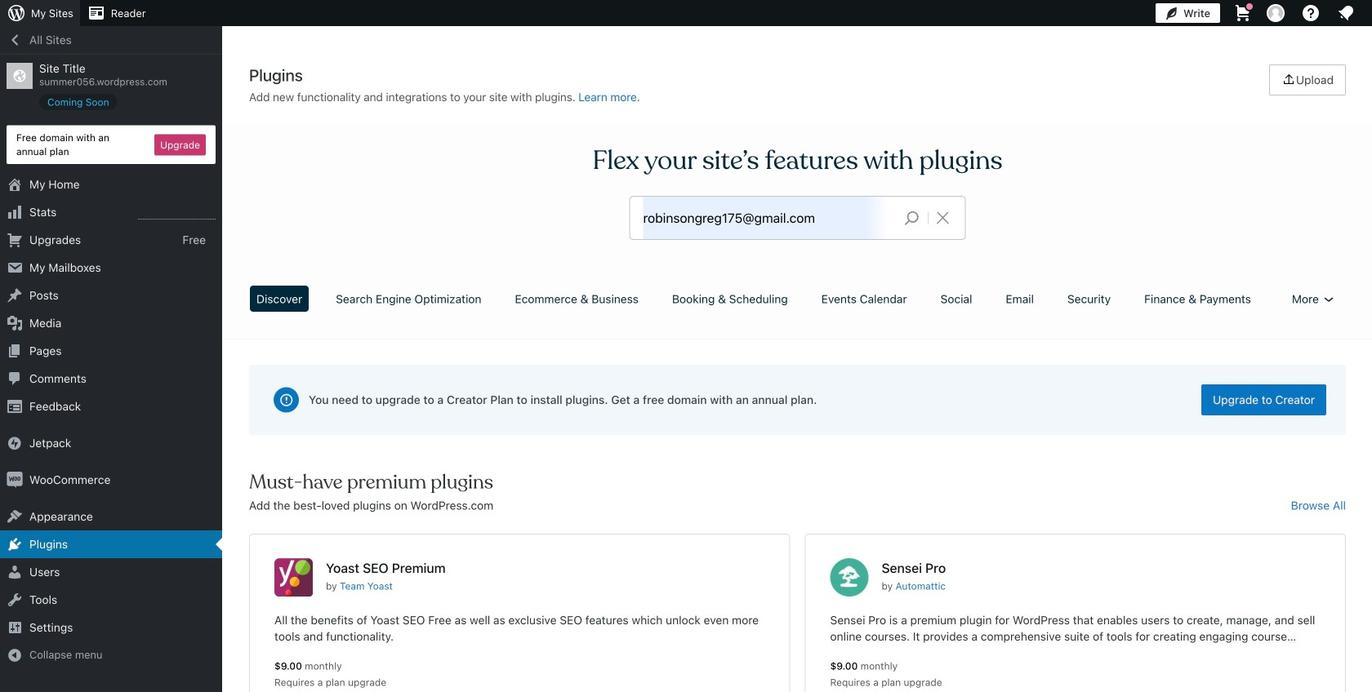 Task type: vqa. For each thing, say whether or not it's contained in the screenshot.
right "plugin icon"
yes



Task type: locate. For each thing, give the bounding box(es) containing it.
main content
[[243, 65, 1352, 693]]

1 vertical spatial img image
[[7, 472, 23, 489]]

None search field
[[630, 197, 965, 239]]

0 horizontal spatial plugin icon image
[[274, 559, 313, 597]]

img image
[[7, 435, 23, 452], [7, 472, 23, 489]]

close search image
[[923, 208, 963, 228]]

1 horizontal spatial plugin icon image
[[830, 559, 869, 597]]

plugin icon image
[[274, 559, 313, 597], [830, 559, 869, 597]]

help image
[[1301, 3, 1321, 23]]

open search image
[[892, 207, 933, 230]]

0 vertical spatial img image
[[7, 435, 23, 452]]



Task type: describe. For each thing, give the bounding box(es) containing it.
2 plugin icon image from the left
[[830, 559, 869, 597]]

my profile image
[[1267, 4, 1285, 22]]

1 plugin icon image from the left
[[274, 559, 313, 597]]

2 img image from the top
[[7, 472, 23, 489]]

highest hourly views 0 image
[[138, 209, 216, 220]]

Search search field
[[643, 197, 892, 239]]

my shopping cart image
[[1233, 3, 1253, 23]]

manage your notifications image
[[1336, 3, 1356, 23]]

1 img image from the top
[[7, 435, 23, 452]]



